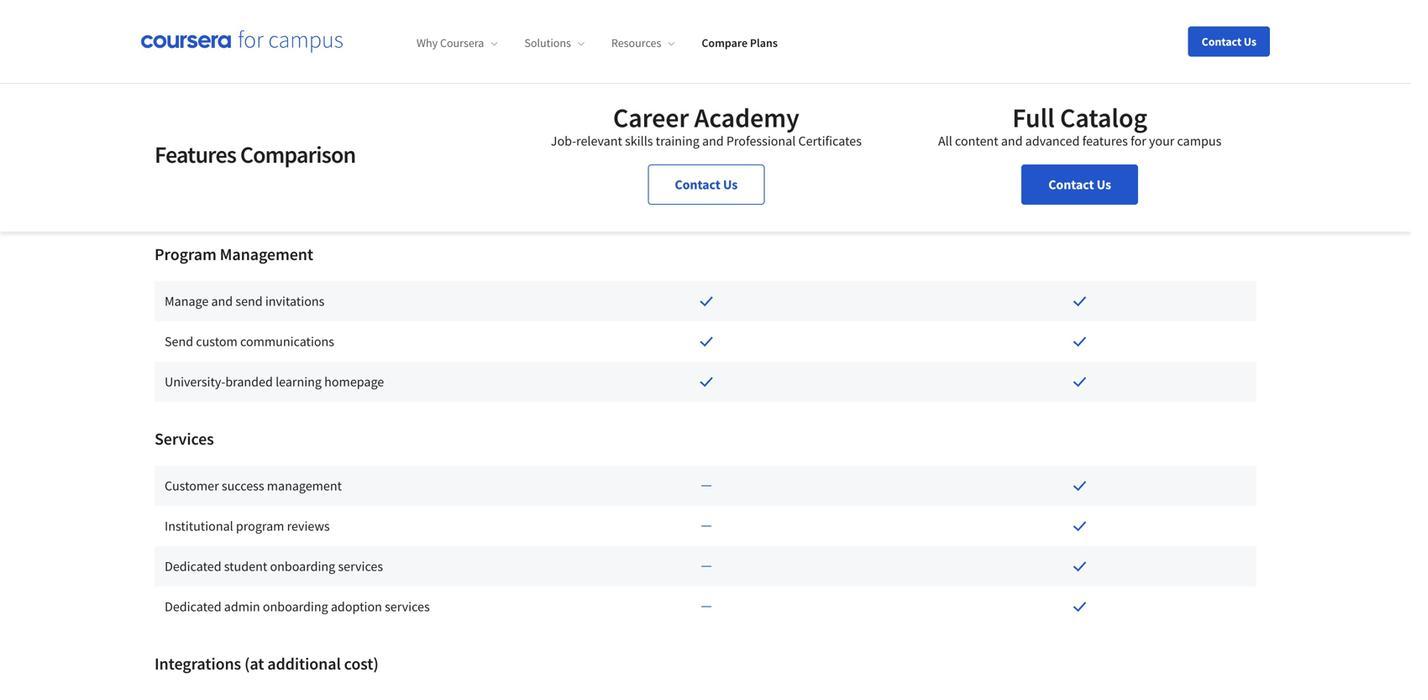 Task type: describe. For each thing, give the bounding box(es) containing it.
0 horizontal spatial contact
[[675, 176, 721, 193]]

success
[[222, 478, 264, 495]]

onboarding for services
[[270, 559, 335, 576]]

career
[[613, 101, 689, 134]]

professional
[[727, 133, 796, 150]]

learning
[[276, 374, 322, 391]]

institutional program reviews
[[165, 518, 330, 535]]

solutions link
[[525, 35, 585, 51]]

manage
[[165, 293, 209, 310]]

why coursera
[[417, 35, 484, 51]]

onboarding for adoption
[[263, 599, 328, 616]]

us inside button
[[1244, 34, 1257, 49]]

academy
[[694, 101, 800, 134]]

(at
[[244, 654, 264, 675]]

communications
[[240, 334, 334, 350]]

services
[[155, 429, 214, 450]]

and inside career academy job-relevant skills training and professional certificates
[[702, 133, 724, 150]]

1 contact us link from the left
[[648, 165, 765, 205]]

compare plans link
[[702, 35, 778, 51]]

program
[[155, 244, 217, 265]]

track
[[165, 149, 195, 166]]

reviews
[[287, 518, 330, 535]]

1 horizontal spatial services
[[385, 599, 430, 616]]

1 horizontal spatial contact
[[1049, 176, 1094, 193]]

advanced
[[1026, 133, 1080, 150]]

track actual skills learned, proficiency, and time to mastery
[[165, 149, 496, 166]]

learned,
[[266, 149, 312, 166]]

management
[[267, 478, 342, 495]]

to
[[436, 149, 447, 166]]

why
[[417, 35, 438, 51]]

why coursera link
[[417, 35, 498, 51]]

contact inside button
[[1202, 34, 1242, 49]]

admin
[[224, 599, 260, 616]]

your
[[1149, 133, 1175, 150]]

invitations
[[265, 293, 325, 310]]

0 horizontal spatial services
[[338, 559, 383, 576]]

resources
[[612, 35, 662, 51]]

time
[[407, 149, 433, 166]]

features
[[155, 140, 236, 169]]

compare plans
[[702, 35, 778, 51]]

plans
[[750, 35, 778, 51]]

0 horizontal spatial us
[[723, 176, 738, 193]]

1 horizontal spatial us
[[1097, 176, 1112, 193]]

customer success management
[[165, 478, 342, 495]]

mastery
[[450, 149, 496, 166]]

campus
[[1178, 133, 1222, 150]]



Task type: locate. For each thing, give the bounding box(es) containing it.
dedicated down "institutional"
[[165, 559, 221, 576]]

proficiency,
[[315, 149, 380, 166]]

0 horizontal spatial contact us
[[675, 176, 738, 193]]

skills right actual
[[235, 149, 263, 166]]

contact us inside button
[[1202, 34, 1257, 49]]

university-
[[165, 374, 225, 391]]

features comparison
[[155, 140, 356, 169]]

institutional
[[165, 518, 233, 535]]

onboarding
[[270, 559, 335, 576], [263, 599, 328, 616]]

1 vertical spatial dedicated
[[165, 599, 221, 616]]

branded
[[225, 374, 273, 391]]

features
[[1083, 133, 1128, 150]]

0 vertical spatial dedicated
[[165, 559, 221, 576]]

services
[[338, 559, 383, 576], [385, 599, 430, 616]]

contact us link down features
[[1022, 165, 1139, 205]]

certificates
[[799, 133, 862, 150]]

contact
[[1202, 34, 1242, 49], [675, 176, 721, 193], [1049, 176, 1094, 193]]

university-branded learning homepage
[[165, 374, 384, 391]]

cost)
[[344, 654, 379, 675]]

and right training
[[702, 133, 724, 150]]

2 contact us link from the left
[[1022, 165, 1139, 205]]

and
[[702, 133, 724, 150], [1001, 133, 1023, 150], [383, 149, 405, 166], [211, 293, 233, 310]]

compare
[[702, 35, 748, 51]]

contact us
[[1202, 34, 1257, 49], [675, 176, 738, 193], [1049, 176, 1112, 193]]

full catalog all content and advanced features for your campus
[[938, 101, 1222, 150]]

skills
[[625, 133, 653, 150], [235, 149, 263, 166]]

2 horizontal spatial contact
[[1202, 34, 1242, 49]]

0 vertical spatial services
[[338, 559, 383, 576]]

services up adoption
[[338, 559, 383, 576]]

custom
[[196, 334, 238, 350]]

and right content
[[1001, 133, 1023, 150]]

and inside full catalog all content and advanced features for your campus
[[1001, 133, 1023, 150]]

full
[[1013, 101, 1055, 134]]

all
[[938, 133, 953, 150]]

1 horizontal spatial skills
[[625, 133, 653, 150]]

management
[[220, 244, 313, 265]]

2 horizontal spatial us
[[1244, 34, 1257, 49]]

relevant
[[576, 133, 622, 150]]

send
[[165, 334, 193, 350]]

homepage
[[324, 374, 384, 391]]

0 horizontal spatial skills
[[235, 149, 263, 166]]

coursera
[[440, 35, 484, 51]]

content
[[955, 133, 999, 150]]

1 vertical spatial onboarding
[[263, 599, 328, 616]]

integrations
[[155, 654, 241, 675]]

student
[[224, 559, 267, 576]]

dedicated student onboarding services
[[165, 559, 383, 576]]

dedicated admin onboarding adoption services
[[165, 599, 430, 616]]

program management
[[155, 244, 313, 265]]

skills left training
[[625, 133, 653, 150]]

dedicated for dedicated student onboarding services
[[165, 559, 221, 576]]

and left "send"
[[211, 293, 233, 310]]

1 vertical spatial services
[[385, 599, 430, 616]]

customer
[[165, 478, 219, 495]]

dedicated for dedicated admin onboarding adoption services
[[165, 599, 221, 616]]

career academy job-relevant skills training and professional certificates
[[551, 101, 862, 150]]

1 horizontal spatial contact us
[[1049, 176, 1112, 193]]

and left time
[[383, 149, 405, 166]]

for
[[1131, 133, 1147, 150]]

adoption
[[331, 599, 382, 616]]

coursera for campus image
[[141, 30, 343, 53]]

manage and send invitations
[[165, 293, 325, 310]]

send
[[236, 293, 263, 310]]

1 dedicated from the top
[[165, 559, 221, 576]]

send custom communications
[[165, 334, 334, 350]]

resources link
[[612, 35, 675, 51]]

contact us button
[[1189, 26, 1270, 57]]

dedicated
[[165, 559, 221, 576], [165, 599, 221, 616]]

0 vertical spatial onboarding
[[270, 559, 335, 576]]

skills inside career academy job-relevant skills training and professional certificates
[[625, 133, 653, 150]]

solutions
[[525, 35, 571, 51]]

actual
[[198, 149, 233, 166]]

us
[[1244, 34, 1257, 49], [723, 176, 738, 193], [1097, 176, 1112, 193]]

2 horizontal spatial contact us
[[1202, 34, 1257, 49]]

onboarding up the dedicated admin onboarding adoption services on the bottom
[[270, 559, 335, 576]]

catalog
[[1060, 101, 1148, 134]]

contact us link
[[648, 165, 765, 205], [1022, 165, 1139, 205]]

1 horizontal spatial contact us link
[[1022, 165, 1139, 205]]

0 horizontal spatial contact us link
[[648, 165, 765, 205]]

additional
[[267, 654, 341, 675]]

program
[[236, 518, 284, 535]]

2 dedicated from the top
[[165, 599, 221, 616]]

job-
[[551, 133, 576, 150]]

services right adoption
[[385, 599, 430, 616]]

training
[[656, 133, 700, 150]]

onboarding down dedicated student onboarding services
[[263, 599, 328, 616]]

integrations (at additional cost)
[[155, 654, 379, 675]]

dedicated left admin
[[165, 599, 221, 616]]

comparison
[[240, 140, 356, 169]]

contact us link down training
[[648, 165, 765, 205]]



Task type: vqa. For each thing, say whether or not it's contained in the screenshot.
skills in Career Academy Job-relevant skills training and Professional Certificates
yes



